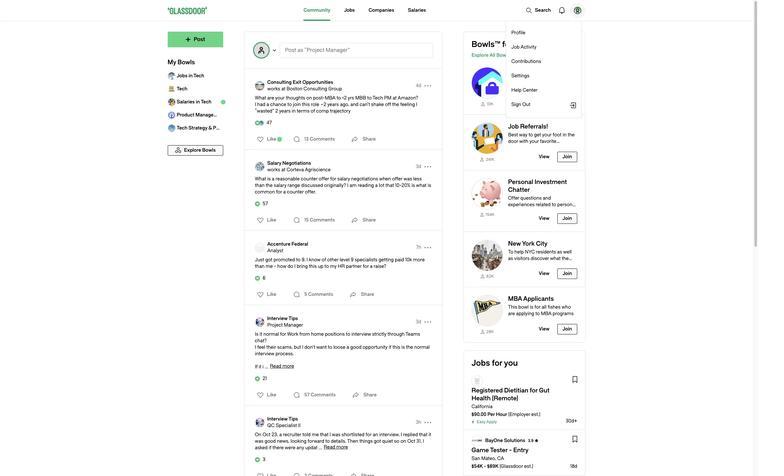 Task type: vqa. For each thing, say whether or not it's contained in the screenshot.
Company rating popup button
no



Task type: describe. For each thing, give the bounding box(es) containing it.
2 vertical spatial mba
[[542, 311, 552, 317]]

referrals!
[[521, 123, 549, 130]]

i right but
[[302, 345, 304, 351]]

1 vertical spatial interview
[[255, 352, 275, 357]]

fishes
[[548, 305, 561, 310]]

1 offer from the left
[[319, 176, 329, 182]]

57 comments
[[305, 393, 336, 398]]

your
[[275, 95, 285, 101]]

comments for 57 comments
[[311, 393, 336, 398]]

new york city to help nyc residents as well as visitors discover what the world's most popular city has to offer!
[[509, 240, 577, 275]]

2 horizontal spatial -
[[510, 447, 513, 455]]

together
[[555, 83, 574, 89]]

10k link
[[472, 101, 503, 107]]

positions
[[325, 332, 345, 338]]

for down profile
[[503, 40, 513, 49]]

opportunity
[[363, 345, 388, 351]]

interview tips qc specialist ii
[[268, 417, 301, 429]]

3d link for interview tips project manager
[[416, 319, 422, 326]]

any inside on oct 23, a recruiter told me that i was shortlisted for an interview. i replied that it was good news, looking forward to details. then things got quiet so on oct 31, i asked if there were any updat ...
[[297, 446, 304, 451]]

tech link
[[168, 83, 223, 96]]

if
[[255, 365, 258, 370]]

to inside new york city to help nyc residents as well as visitors discover what the world's most popular city has to offer!
[[573, 263, 577, 268]]

explore all bowls
[[472, 53, 511, 58]]

image for post author image for just got promoted to 9. i know of other level 9 specialists getting paid 10k more than me - how do i bring this up to my hr partner for a raise?
[[255, 243, 265, 253]]

job for job referrals!
[[509, 123, 519, 130]]

i right 'feeling'
[[417, 102, 418, 107]]

1 like from the top
[[267, 137, 277, 142]]

10k
[[406, 257, 412, 263]]

know
[[309, 257, 321, 263]]

asked
[[255, 446, 268, 451]]

comments for 5 comments
[[309, 292, 334, 298]]

ago,
[[340, 102, 350, 107]]

me inside the just got promoted to 9. i know of other level 9 specialists getting paid 10k more than me - how do i bring this up to my hr partner for a raise?
[[266, 264, 273, 270]]

share button for 5 comments
[[348, 289, 375, 302]]

1 horizontal spatial years
[[328, 102, 339, 107]]

i right the do
[[295, 264, 296, 270]]

at inside what are your thoughts on post-mba to <2 yrs mbb to tech pm at amazon? i had a chance to join this role ~2 years ago, and can't shake off the feeling i "wasted" 2 years in terms of comp trajectory
[[393, 95, 397, 101]]

0 vertical spatial counter
[[301, 176, 318, 182]]

share button for 13 comments
[[350, 133, 376, 146]]

jobs for jobs for you
[[472, 359, 491, 368]]

bayone solutions 3.9 ★
[[486, 438, 539, 444]]

contributions link
[[512, 58, 577, 65]]

1 vertical spatial normal
[[415, 345, 430, 351]]

to left <2
[[337, 95, 341, 101]]

salaries for salaries in tech
[[177, 99, 195, 105]]

0 horizontal spatial that
[[320, 433, 329, 438]]

apply
[[487, 420, 498, 425]]

image for bowl image for personal investment chatter
[[472, 178, 503, 210]]

3d for salary negotiations works at corteva agriscience
[[416, 164, 422, 170]]

for right the common
[[276, 190, 282, 195]]

product management
[[177, 112, 226, 118]]

tech left strategy
[[177, 125, 188, 131]]

profile
[[512, 30, 526, 36]]

a inside the just got promoted to 9. i know of other level 9 specialists getting paid 10k more than me - how do i bring this up to my hr partner for a raise?
[[370, 264, 373, 270]]

of inside the work-life bowl a bowl for professionals from any industry to come together and discuss the day-to-day happenings of work-life.
[[535, 96, 540, 102]]

terms
[[297, 108, 310, 114]]

a
[[509, 77, 512, 82]]

a inside is it normal for work from home positions to interview strictly through teams chat? i feel their scams, but i don't want to loose a good opportunity if this is the normal interview process. if it i ...
[[347, 345, 350, 351]]

tech up management on the top left of the page
[[201, 99, 212, 105]]

than inside what is a reasonable counter offer for salary negotiations when offer was less than the salary range discussed originally? i am reading a lot that 10-20% is what is common for a counter offer.
[[255, 183, 265, 189]]

amazon?
[[398, 95, 419, 101]]

bowls™ for you
[[472, 40, 529, 49]]

help
[[512, 88, 522, 93]]

at inside consulting exit opportunities works at boston consulting group
[[282, 86, 286, 92]]

0 vertical spatial salary
[[338, 176, 350, 182]]

0 horizontal spatial bowls
[[178, 59, 195, 66]]

bowl inside the work-life bowl a bowl for professionals from any industry to come together and discuss the day-to-day happenings of work-life.
[[513, 77, 523, 82]]

13 comments
[[305, 137, 335, 142]]

5 comments button
[[292, 289, 335, 302]]

are inside what are your thoughts on post-mba to <2 yrs mbb to tech pm at amazon? i had a chance to join this role ~2 years ago, and can't shake off the feeling i "wasted" 2 years in terms of comp trajectory
[[268, 95, 274, 101]]

for inside is it normal for work from home positions to interview strictly through teams chat? i feel their scams, but i don't want to loose a good opportunity if this is the normal interview process. if it i ...
[[280, 332, 286, 338]]

finance
[[509, 209, 525, 214]]

good inside on oct 23, a recruiter told me that i was shortlisted for an interview. i replied that it was good news, looking forward to details. then things got quiet so on oct 31, i asked if there were any updat ...
[[265, 439, 276, 445]]

what for what is a reasonable counter offer for salary negotiations when offer was less than the salary range discussed originally? i am reading a lot that 10-20% is what is common for a counter offer.
[[255, 176, 266, 182]]

is inside the mba applicants this bowl is for all fishes who are applying to mba programs
[[531, 305, 534, 310]]

search button
[[523, 4, 555, 17]]

read more button for ...
[[270, 364, 294, 370]]

i right the 9.
[[307, 257, 308, 263]]

ii
[[298, 423, 301, 429]]

image for bowl image for new york city
[[472, 240, 503, 271]]

comments for 15 comments
[[310, 218, 335, 223]]

and inside the work-life bowl a bowl for professionals from any industry to come together and discuss the day-to-day happenings of work-life.
[[509, 90, 517, 95]]

1 horizontal spatial -
[[484, 464, 487, 470]]

1 vertical spatial product
[[213, 125, 231, 131]]

accenture
[[268, 242, 291, 247]]

what inside new york city to help nyc residents as well as visitors discover what the world's most popular city has to offer!
[[551, 256, 561, 262]]

works inside salary negotiations works at corteva agriscience
[[268, 167, 281, 173]]

10k
[[487, 102, 494, 106]]

like for accenture federal
[[267, 292, 277, 298]]

toogle identity image
[[254, 42, 270, 58]]

and inside what are your thoughts on post-mba to <2 yrs mbb to tech pm at amazon? i had a chance to join this role ~2 years ago, and can't shake off the feeling i "wasted" 2 years in terms of comp trajectory
[[351, 102, 359, 107]]

job activity
[[512, 44, 537, 50]]

applying
[[517, 311, 535, 317]]

job activity link
[[512, 44, 577, 51]]

is
[[255, 332, 259, 338]]

consulting exit opportunities link
[[268, 79, 342, 86]]

2 horizontal spatial as
[[558, 249, 563, 255]]

47
[[267, 120, 272, 126]]

level
[[340, 257, 350, 263]]

image for bowl image for the work-life bowl
[[472, 67, 503, 99]]

to left join
[[288, 102, 292, 107]]

day
[[560, 90, 568, 95]]

got inside on oct 23, a recruiter told me that i was shortlisted for an interview. i replied that it was good news, looking forward to details. then things got quiet so on oct 31, i asked if there were any updat ...
[[374, 439, 382, 445]]

jobs list element
[[464, 371, 586, 477]]

est.) for gut
[[532, 412, 541, 418]]

to inside the mba applicants this bowl is for all fishes who are applying to mba programs
[[536, 311, 540, 317]]

got inside the just got promoted to 9. i know of other level 9 specialists getting paid 10k more than me - how do i bring this up to my hr partner for a raise?
[[266, 257, 273, 263]]

offer!
[[509, 269, 521, 275]]

any inside the work-life bowl a bowl for professionals from any industry to come together and discuss the day-to-day happenings of work-life.
[[509, 83, 516, 89]]

bowls inside explore all bowls link
[[497, 53, 511, 58]]

a left lot
[[376, 183, 378, 189]]

more inside the just got promoted to 9. i know of other level 9 specialists getting paid 10k more than me - how do i bring this up to my hr partner for a raise?
[[414, 257, 425, 263]]

image for post author image for what is a reasonable counter offer for salary negotiations when offer was less than the salary range discussed originally? i am reading a lot that 10-20% is what is common for a counter offer.
[[255, 162, 265, 172]]

read for were
[[324, 445, 336, 451]]

comments for 13 comments
[[310, 137, 335, 142]]

to up can't
[[368, 95, 372, 101]]

a down reasonable
[[284, 190, 286, 195]]

in for jobs
[[189, 73, 193, 79]]

image for bowl image for mba applicants
[[472, 295, 503, 327]]

to
[[509, 249, 514, 255]]

discussed
[[302, 183, 323, 189]]

the inside what is a reasonable counter offer for salary negotiations when offer was less than the salary range discussed originally? i am reading a lot that 10-20% is what is common for a counter offer.
[[266, 183, 273, 189]]

tech strategy & product link
[[168, 122, 231, 135]]

bowls™
[[472, 40, 501, 49]]

visitors
[[515, 256, 530, 262]]

it inside on oct 23, a recruiter told me that i was shortlisted for an interview. i replied that it was good news, looking forward to details. then things got quiet so on oct 31, i asked if there were any updat ...
[[429, 433, 432, 438]]

analyst
[[268, 248, 284, 254]]

- inside the just got promoted to 9. i know of other level 9 specialists getting paid 10k more than me - how do i bring this up to my hr partner for a raise?
[[274, 264, 276, 270]]

in for salaries
[[196, 99, 200, 105]]

jobs link
[[345, 0, 355, 21]]

management
[[196, 112, 226, 118]]

other
[[328, 257, 339, 263]]

0 vertical spatial oct
[[263, 433, 271, 438]]

good inside is it normal for work from home positions to interview strictly through teams chat? i feel their scams, but i don't want to loose a good opportunity if this is the normal interview process. if it i ...
[[351, 345, 362, 351]]

out
[[523, 102, 531, 107]]

this inside is it normal for work from home positions to interview strictly through teams chat? i feel their scams, but i don't want to loose a good opportunity if this is the normal interview process. if it i ...
[[393, 345, 401, 351]]

~2
[[321, 102, 327, 107]]

exit
[[293, 80, 302, 85]]

1 vertical spatial it
[[259, 365, 262, 370]]

experiences
[[509, 202, 535, 208]]

154k
[[486, 213, 495, 217]]

i left the 'replied'
[[401, 433, 403, 438]]

tech inside what are your thoughts on post-mba to <2 yrs mbb to tech pm at amazon? i had a chance to join this role ~2 years ago, and can't shake off the feeling i "wasted" 2 years in terms of comp trajectory
[[373, 95, 384, 101]]

to right up
[[325, 264, 329, 270]]

i
[[263, 365, 264, 370]]

per
[[488, 412, 496, 418]]

feeling
[[401, 102, 415, 107]]

post as "project manager" button
[[280, 43, 434, 58]]

0 horizontal spatial normal
[[264, 332, 279, 338]]

accenture federal analyst
[[268, 242, 309, 254]]

0 vertical spatial consulting
[[268, 80, 292, 85]]

1 vertical spatial was
[[332, 433, 341, 438]]

companies link
[[369, 0, 395, 21]]

off
[[386, 102, 391, 107]]

to inside the work-life bowl a bowl for professionals from any industry to come together and discuss the day-to-day happenings of work-life.
[[536, 83, 540, 89]]

shake
[[372, 102, 384, 107]]

and down experiences
[[526, 209, 534, 214]]

programs
[[553, 311, 574, 317]]

5 image for post author image from the top
[[255, 418, 265, 428]]

0 vertical spatial product
[[177, 112, 195, 118]]

than inside the just got promoted to 9. i know of other level 9 specialists getting paid 10k more than me - how do i bring this up to my hr partner for a raise?
[[255, 264, 265, 270]]

for inside registered dietitian for gut health (remote) california $90.00 per hour (employer est.)
[[530, 388, 538, 395]]

15
[[305, 218, 309, 223]]

personal
[[558, 202, 577, 208]]

sign out link
[[512, 102, 570, 108]]

on
[[255, 433, 262, 438]]

to left the 9.
[[296, 257, 301, 263]]

questions
[[521, 196, 542, 201]]

i left feel
[[255, 345, 256, 351]]

easy apply
[[477, 420, 498, 425]]

you for bowls™ for you
[[515, 40, 529, 49]]

jobs for jobs in tech
[[177, 73, 188, 79]]

for up registered
[[492, 359, 503, 368]]

are inside the mba applicants this bowl is for all fishes who are applying to mba programs
[[509, 311, 516, 317]]

you for jobs for you
[[505, 359, 519, 368]]

mba inside what are your thoughts on post-mba to <2 yrs mbb to tech pm at amazon? i had a chance to join this role ~2 years ago, and can't shake off the feeling i "wasted" 2 years in terms of comp trajectory
[[325, 95, 336, 101]]

the
[[509, 68, 520, 75]]

to right want
[[328, 345, 333, 351]]

forward
[[308, 439, 325, 445]]

for inside the work-life bowl a bowl for professionals from any industry to come together and discuss the day-to-day happenings of work-life.
[[525, 77, 531, 82]]

an
[[373, 433, 379, 438]]

works inside consulting exit opportunities works at boston consulting group
[[268, 86, 281, 92]]

a inside what are your thoughts on post-mba to <2 yrs mbb to tech pm at amazon? i had a chance to join this role ~2 years ago, and can't shake off the feeling i "wasted" 2 years in terms of comp trajectory
[[267, 102, 269, 107]]

$89k
[[488, 464, 499, 470]]

62k
[[487, 275, 494, 279]]

0 horizontal spatial was
[[255, 439, 264, 445]]

their
[[267, 345, 276, 351]]

jobs in tech
[[177, 73, 205, 79]]

image for bowl image for job referrals!
[[472, 123, 503, 154]]

3d link for salary negotiations works at corteva agriscience
[[416, 164, 422, 170]]

interview for project
[[268, 316, 288, 322]]

for inside the mba applicants this bowl is for all fishes who are applying to mba programs
[[535, 305, 541, 310]]

tech inside "link"
[[177, 86, 188, 92]]

the work-life bowl a bowl for professionals from any industry to come together and discuss the day-to-day happenings of work-life.
[[509, 68, 574, 102]]

popular
[[538, 263, 554, 268]]

2 horizontal spatial that
[[420, 433, 428, 438]]

me inside on oct 23, a recruiter told me that i was shortlisted for an interview. i replied that it was good news, looking forward to details. then things got quiet so on oct 31, i asked if there were any updat ...
[[312, 433, 319, 438]]

1 horizontal spatial mba
[[509, 296, 523, 303]]

0 horizontal spatial years
[[279, 108, 291, 114]]

what for what are your thoughts on post-mba to <2 yrs mbb to tech pm at amazon? i had a chance to join this role ~2 years ago, and can't shake off the feeling i "wasted" 2 years in terms of comp trajectory
[[255, 95, 266, 101]]

1 horizontal spatial as
[[509, 256, 514, 262]]

2 offer from the left
[[393, 176, 403, 182]]

if inside on oct 23, a recruiter told me that i was shortlisted for an interview. i replied that it was good news, looking forward to details. then things got quiet so on oct 31, i asked if there were any updat ...
[[269, 446, 272, 451]]

all
[[542, 305, 547, 310]]

1 horizontal spatial oct
[[408, 439, 416, 445]]

told
[[303, 433, 311, 438]]

of inside what are your thoughts on post-mba to <2 yrs mbb to tech pm at amazon? i had a chance to join this role ~2 years ago, and can't shake off the feeling i "wasted" 2 years in terms of comp trajectory
[[311, 108, 315, 114]]

1 vertical spatial counter
[[287, 190, 304, 195]]



Task type: locate. For each thing, give the bounding box(es) containing it.
gut
[[540, 388, 550, 395]]

tech
[[194, 73, 205, 79], [177, 86, 188, 92], [373, 95, 384, 101], [201, 99, 212, 105], [177, 125, 188, 131]]

the inside what are your thoughts on post-mba to <2 yrs mbb to tech pm at amazon? i had a chance to join this role ~2 years ago, and can't shake off the feeling i "wasted" 2 years in terms of comp trajectory
[[393, 102, 400, 107]]

★
[[535, 439, 539, 444]]

est.) for entry
[[525, 464, 534, 470]]

help center
[[512, 88, 538, 93]]

1 than from the top
[[255, 183, 265, 189]]

oct down the 'replied'
[[408, 439, 416, 445]]

1 interview tips link from the top
[[268, 316, 304, 322]]

0 horizontal spatial jobs
[[177, 73, 188, 79]]

share button for 57 comments
[[351, 389, 377, 402]]

life.
[[553, 96, 561, 102]]

3 image for post author image from the top
[[255, 243, 265, 253]]

interview for qc
[[268, 417, 288, 422]]

tips for specialist
[[289, 417, 298, 422]]

0 vertical spatial interview
[[352, 332, 371, 338]]

57
[[263, 201, 268, 207], [305, 393, 310, 398]]

interview tips link for manager
[[268, 316, 304, 322]]

salary up originally?
[[338, 176, 350, 182]]

0 horizontal spatial salary
[[274, 183, 287, 189]]

1 vertical spatial ...
[[319, 446, 323, 451]]

share for level
[[361, 292, 375, 298]]

reasonable
[[276, 176, 300, 182]]

(employer
[[509, 412, 531, 418]]

job left activity
[[512, 44, 520, 50]]

"project
[[305, 47, 325, 53]]

of up up
[[322, 257, 326, 263]]

0 vertical spatial bowls
[[497, 53, 511, 58]]

recruiter
[[283, 433, 302, 438]]

1 vertical spatial bowls
[[178, 59, 195, 66]]

from inside the work-life bowl a bowl for professionals from any industry to come together and discuss the day-to-day happenings of work-life.
[[562, 77, 572, 82]]

0 vertical spatial mba
[[325, 95, 336, 101]]

like for interview tips
[[267, 393, 277, 398]]

15 comments button
[[292, 214, 337, 227]]

as inside 'button'
[[298, 47, 304, 53]]

... inside is it normal for work from home positions to interview strictly through teams chat? i feel their scams, but i don't want to loose a good opportunity if this is the normal interview process. if it i ...
[[265, 365, 269, 370]]

project manager button
[[268, 322, 304, 329]]

0 horizontal spatial in
[[189, 73, 193, 79]]

the inside the work-life bowl a bowl for professionals from any industry to come together and discuss the day-to-day happenings of work-life.
[[536, 90, 543, 95]]

0 vertical spatial works
[[268, 86, 281, 92]]

do
[[288, 264, 294, 270]]

1 vertical spatial read more button
[[324, 445, 348, 451]]

like button down "6"
[[254, 290, 279, 300]]

1 horizontal spatial interview
[[352, 332, 371, 338]]

in inside what are your thoughts on post-mba to <2 yrs mbb to tech pm at amazon? i had a chance to join this role ~2 years ago, and can't shake off the feeling i "wasted" 2 years in terms of comp trajectory
[[292, 108, 296, 114]]

2 what from the top
[[255, 176, 266, 182]]

bayone solutions logo image
[[472, 436, 483, 447]]

for down project manager button
[[280, 332, 286, 338]]

0 horizontal spatial read more
[[270, 364, 294, 370]]

image for post author image up had
[[255, 81, 265, 91]]

mba up ~2
[[325, 95, 336, 101]]

of left work-
[[535, 96, 540, 102]]

of inside the just got promoted to 9. i know of other level 9 specialists getting paid 10k more than me - how do i bring this up to my hr partner for a raise?
[[322, 257, 326, 263]]

work
[[287, 332, 299, 338]]

more for on oct 23, a recruiter told me that i was shortlisted for an interview. i replied that it was good news, looking forward to details. then things got quiet so on oct 31, i asked if there were any updat ...
[[337, 445, 348, 451]]

2 vertical spatial more
[[337, 445, 348, 451]]

1 horizontal spatial jobs
[[345, 8, 355, 13]]

1 vertical spatial you
[[505, 359, 519, 368]]

0 horizontal spatial read more button
[[270, 364, 294, 370]]

it
[[260, 332, 263, 338], [259, 365, 262, 370], [429, 433, 432, 438]]

for inside the just got promoted to 9. i know of other level 9 specialists getting paid 10k more than me - how do i bring this up to my hr partner for a raise?
[[363, 264, 369, 270]]

image for bowl image up the 28k link on the bottom right of the page
[[472, 295, 503, 327]]

interview up qc
[[268, 417, 288, 422]]

1 vertical spatial what
[[255, 176, 266, 182]]

you
[[515, 40, 529, 49], [505, 359, 519, 368]]

share for yrs
[[363, 137, 376, 142]]

like button for salary negotiations works at corteva agriscience
[[254, 215, 279, 226]]

normal down project on the left
[[264, 332, 279, 338]]

for left gut
[[530, 388, 538, 395]]

0 vertical spatial share button
[[350, 214, 376, 227]]

1 3d link from the top
[[416, 164, 422, 170]]

like
[[267, 137, 277, 142], [267, 218, 277, 223], [267, 292, 277, 298], [267, 393, 277, 398]]

28k link
[[472, 329, 503, 335]]

bowl inside the mba applicants this bowl is for all fishes who are applying to mba programs
[[519, 305, 529, 310]]

2 vertical spatial -
[[484, 464, 487, 470]]

is it normal for work from home positions to interview strictly through teams chat? i feel their scams, but i don't want to loose a good opportunity if this is the normal interview process. if it i ...
[[255, 332, 430, 370]]

new
[[509, 240, 521, 248]]

image for post author image
[[255, 81, 265, 91], [255, 162, 265, 172], [255, 243, 265, 253], [255, 318, 265, 327], [255, 418, 265, 428]]

on right so
[[401, 439, 407, 445]]

30d+
[[566, 419, 578, 424]]

1 vertical spatial 3d link
[[416, 319, 422, 326]]

quiet
[[383, 439, 393, 445]]

like button up accenture
[[254, 215, 279, 226]]

the
[[536, 90, 543, 95], [393, 102, 400, 107], [266, 183, 273, 189], [562, 256, 569, 262], [407, 345, 414, 351]]

4 image for bowl image from the top
[[472, 240, 503, 271]]

the inside is it normal for work from home positions to interview strictly through teams chat? i feel their scams, but i don't want to loose a good opportunity if this is the normal interview process. if it i ...
[[407, 345, 414, 351]]

consulting down opportunities
[[304, 86, 328, 92]]

0 vertical spatial at
[[282, 86, 286, 92]]

salary down reasonable
[[274, 183, 287, 189]]

4 like button from the top
[[254, 390, 279, 401]]

jobs down "my bowls"
[[177, 73, 188, 79]]

if inside is it normal for work from home positions to interview strictly through teams chat? i feel their scams, but i don't want to loose a good opportunity if this is the normal interview process. if it i ...
[[389, 345, 392, 351]]

tech down jobs in tech
[[177, 86, 188, 92]]

residents
[[537, 249, 557, 255]]

works
[[268, 86, 281, 92], [268, 167, 281, 173]]

what inside what are your thoughts on post-mba to <2 yrs mbb to tech pm at amazon? i had a chance to join this role ~2 years ago, and can't shake off the feeling i "wasted" 2 years in terms of comp trajectory
[[255, 95, 266, 101]]

0 horizontal spatial on
[[307, 95, 312, 101]]

on inside what are your thoughts on post-mba to <2 yrs mbb to tech pm at amazon? i had a chance to join this role ~2 years ago, and can't shake off the feeling i "wasted" 2 years in terms of comp trajectory
[[307, 95, 312, 101]]

2 3d from the top
[[416, 320, 422, 325]]

... inside on oct 23, a recruiter told me that i was shortlisted for an interview. i replied that it was good news, looking forward to details. then things got quiet so on oct 31, i asked if there were any updat ...
[[319, 446, 323, 451]]

1 vertical spatial 3d
[[416, 320, 422, 325]]

(remote)
[[493, 395, 519, 403]]

1 horizontal spatial if
[[389, 345, 392, 351]]

for up industry
[[525, 77, 531, 82]]

0 vertical spatial normal
[[264, 332, 279, 338]]

trajectory
[[330, 108, 351, 114]]

from inside is it normal for work from home positions to interview strictly through teams chat? i feel their scams, but i don't want to loose a good opportunity if this is the normal interview process. if it i ...
[[300, 332, 310, 338]]

read
[[270, 364, 282, 370], [324, 445, 336, 451]]

1 vertical spatial jobs
[[177, 73, 188, 79]]

0 vertical spatial what
[[255, 95, 266, 101]]

3 like button from the top
[[254, 290, 279, 300]]

0 horizontal spatial offer
[[319, 176, 329, 182]]

0 horizontal spatial me
[[266, 264, 273, 270]]

i right '31,'
[[423, 439, 425, 445]]

a down specialists
[[370, 264, 373, 270]]

what is a reasonable counter offer for salary negotiations when offer was less than the salary range discussed originally? i am reading a lot that 10-20% is what is common for a counter offer.
[[255, 176, 432, 195]]

57 for 57
[[263, 201, 268, 207]]

if left there
[[269, 446, 272, 451]]

read for ...
[[270, 364, 282, 370]]

- down bayone solutions 3.9 ★
[[510, 447, 513, 455]]

est.) inside registered dietitian for gut health (remote) california $90.00 per hour (employer est.)
[[532, 412, 541, 418]]

oct
[[263, 433, 271, 438], [408, 439, 416, 445]]

1 vertical spatial if
[[269, 446, 272, 451]]

my
[[168, 59, 177, 66]]

1 horizontal spatial consulting
[[304, 86, 328, 92]]

is
[[268, 176, 271, 182], [412, 183, 415, 189], [428, 183, 432, 189], [531, 305, 534, 310], [402, 345, 405, 351]]

for down specialists
[[363, 264, 369, 270]]

pm
[[385, 95, 392, 101]]

6
[[263, 276, 266, 281]]

0 vertical spatial more
[[414, 257, 425, 263]]

share button for 15 comments
[[350, 214, 376, 227]]

0 horizontal spatial -
[[274, 264, 276, 270]]

me left the how
[[266, 264, 273, 270]]

manager"
[[326, 47, 351, 53]]

and up related
[[544, 196, 552, 201]]

counter
[[301, 176, 318, 182], [287, 190, 304, 195]]

read more button for were
[[324, 445, 348, 451]]

"wasted"
[[255, 108, 275, 114]]

salaries link
[[408, 0, 426, 21]]

image for post author image up is
[[255, 318, 265, 327]]

0 vertical spatial you
[[515, 40, 529, 49]]

comments inside button
[[311, 393, 336, 398]]

most
[[525, 263, 537, 268]]

2 horizontal spatial was
[[404, 176, 413, 182]]

and down yrs
[[351, 102, 359, 107]]

jobs left the companies on the top of the page
[[345, 8, 355, 13]]

for left an
[[366, 433, 372, 438]]

interview tips link for specialist
[[268, 417, 301, 423]]

1 vertical spatial got
[[374, 439, 382, 445]]

3d up less
[[416, 164, 422, 170]]

1 vertical spatial of
[[311, 108, 315, 114]]

what are your thoughts on post-mba to <2 yrs mbb to tech pm at amazon? i had a chance to join this role ~2 years ago, and can't shake off the feeling i "wasted" 2 years in terms of comp trajectory
[[255, 95, 419, 114]]

sign
[[512, 102, 522, 107]]

got right just
[[266, 257, 273, 263]]

like button down 21
[[254, 390, 279, 401]]

tips for manager
[[289, 316, 298, 322]]

0 vertical spatial salaries
[[408, 8, 426, 13]]

(glassdoor
[[500, 464, 524, 470]]

1 interview from the top
[[268, 316, 288, 322]]

1 image for bowl image from the top
[[472, 67, 503, 99]]

reading
[[358, 183, 374, 189]]

2 than from the top
[[255, 264, 265, 270]]

normal
[[264, 332, 279, 338], [415, 345, 430, 351]]

1 vertical spatial bowl
[[519, 305, 529, 310]]

31,
[[417, 439, 422, 445]]

activity
[[521, 44, 537, 50]]

that down when
[[386, 183, 394, 189]]

1 like button from the top
[[254, 134, 279, 145]]

me up forward
[[312, 433, 319, 438]]

job inside 'job activity' link
[[512, 44, 520, 50]]

like button for accenture federal analyst
[[254, 290, 279, 300]]

personal investment chatter offer questions and experiences related to personal finance and investments
[[509, 179, 577, 214]]

what down less
[[417, 183, 427, 189]]

a left reasonable
[[272, 176, 275, 182]]

... right i
[[265, 365, 269, 370]]

read more for were
[[324, 445, 348, 451]]

1 3d from the top
[[416, 164, 422, 170]]

0 vertical spatial any
[[509, 83, 516, 89]]

offer.
[[305, 190, 317, 195]]

1 vertical spatial share button
[[351, 389, 377, 402]]

1 horizontal spatial good
[[351, 345, 362, 351]]

- right $54k
[[484, 464, 487, 470]]

offer down the agriscience
[[319, 176, 329, 182]]

to right the applying
[[536, 311, 540, 317]]

read down details.
[[324, 445, 336, 451]]

california
[[472, 405, 493, 410]]

was up 20% at the right top of page
[[404, 176, 413, 182]]

to inside "personal investment chatter offer questions and experiences related to personal finance and investments"
[[552, 202, 557, 208]]

7h link
[[417, 245, 422, 251]]

241k
[[486, 157, 495, 162]]

offer up 10-
[[393, 176, 403, 182]]

2 like from the top
[[267, 218, 277, 223]]

2 interview from the top
[[268, 417, 288, 422]]

details.
[[331, 439, 347, 445]]

2 tips from the top
[[289, 417, 298, 422]]

share for when
[[363, 218, 376, 223]]

5 image for bowl image from the top
[[472, 295, 503, 327]]

1 vertical spatial est.)
[[525, 464, 534, 470]]

0 vertical spatial it
[[260, 332, 263, 338]]

2 vertical spatial at
[[282, 167, 286, 173]]

1 what from the top
[[255, 95, 266, 101]]

to right the positions
[[346, 332, 351, 338]]

154k link
[[472, 212, 503, 218]]

0 vertical spatial was
[[404, 176, 413, 182]]

3d for interview tips project manager
[[416, 320, 422, 325]]

1 horizontal spatial 57
[[305, 393, 310, 398]]

1 vertical spatial oct
[[408, 439, 416, 445]]

like up the interview tips qc specialist ii
[[267, 393, 277, 398]]

what inside what is a reasonable counter offer for salary negotiations when offer was less than the salary range discussed originally? i am reading a lot that 10-20% is what is common for a counter offer.
[[417, 183, 427, 189]]

0 vertical spatial of
[[535, 96, 540, 102]]

mbb
[[356, 95, 367, 101]]

tips inside interview tips project manager
[[289, 316, 298, 322]]

york
[[523, 240, 535, 248]]

0 vertical spatial read more button
[[270, 364, 294, 370]]

2 3d link from the top
[[416, 319, 422, 326]]

1 vertical spatial as
[[558, 249, 563, 255]]

as left well at the bottom right
[[558, 249, 563, 255]]

analyst button
[[268, 248, 309, 255]]

1 horizontal spatial in
[[196, 99, 200, 105]]

more right 10k
[[414, 257, 425, 263]]

to left come
[[536, 83, 540, 89]]

1 image for post author image from the top
[[255, 81, 265, 91]]

4d
[[416, 83, 422, 89]]

i left "shortlisted"
[[330, 433, 331, 438]]

interview inside the interview tips qc specialist ii
[[268, 417, 288, 422]]

<2
[[343, 95, 347, 101]]

0 vertical spatial share button
[[350, 133, 376, 146]]

qc specialist ii button
[[268, 423, 301, 430]]

image for post author image left the 'salary'
[[255, 162, 265, 172]]

2 image for bowl image from the top
[[472, 123, 503, 154]]

what up city in the bottom right of the page
[[551, 256, 561, 262]]

the left the day-
[[536, 90, 543, 95]]

2 interview tips link from the top
[[268, 417, 301, 423]]

0 vertical spatial read
[[270, 364, 282, 370]]

bowls right all
[[497, 53, 511, 58]]

for up originally?
[[331, 176, 337, 182]]

for inside on oct 23, a recruiter told me that i was shortlisted for an interview. i replied that it was good news, looking forward to details. then things got quiet so on oct 31, i asked if there were any updat ...
[[366, 433, 372, 438]]

on inside on oct 23, a recruiter told me that i was shortlisted for an interview. i replied that it was good news, looking forward to details. then things got quiet so on oct 31, i asked if there were any updat ...
[[401, 439, 407, 445]]

1 vertical spatial good
[[265, 439, 276, 445]]

job for job activity
[[512, 44, 520, 50]]

1 vertical spatial are
[[509, 311, 516, 317]]

image for bowl image up 62k link
[[472, 240, 503, 271]]

0 horizontal spatial product
[[177, 112, 195, 118]]

salaries for salaries
[[408, 8, 426, 13]]

salary
[[338, 176, 350, 182], [274, 183, 287, 189]]

1 horizontal spatial any
[[509, 83, 516, 89]]

counter up discussed
[[301, 176, 318, 182]]

4 like from the top
[[267, 393, 277, 398]]

i left had
[[255, 102, 256, 107]]

0 horizontal spatial 57
[[263, 201, 268, 207]]

interview inside interview tips project manager
[[268, 316, 288, 322]]

like button down 47
[[254, 134, 279, 145]]

the up has
[[562, 256, 569, 262]]

3 image for bowl image from the top
[[472, 178, 503, 210]]

...
[[265, 365, 269, 370], [319, 446, 323, 451]]

est.) inside the 'game tester - entry san mateo, ca $54k - $89k (glassdoor est.)'
[[525, 464, 534, 470]]

0 horizontal spatial from
[[300, 332, 310, 338]]

read more button down details.
[[324, 445, 348, 451]]

so
[[395, 439, 400, 445]]

1 horizontal spatial from
[[562, 77, 572, 82]]

1 vertical spatial this
[[309, 264, 317, 270]]

got down an
[[374, 439, 382, 445]]

job
[[512, 44, 520, 50], [509, 123, 519, 130]]

13
[[305, 137, 309, 142]]

image for post author image up just
[[255, 243, 265, 253]]

any down a
[[509, 83, 516, 89]]

0 vertical spatial than
[[255, 183, 265, 189]]

for
[[503, 40, 513, 49], [525, 77, 531, 82], [331, 176, 337, 182], [276, 190, 282, 195], [363, 264, 369, 270], [535, 305, 541, 310], [280, 332, 286, 338], [492, 359, 503, 368], [530, 388, 538, 395], [366, 433, 372, 438]]

to right has
[[573, 263, 577, 268]]

tips inside the interview tips qc specialist ii
[[289, 417, 298, 422]]

then
[[348, 439, 359, 445]]

was inside what is a reasonable counter offer for salary negotiations when offer was less than the salary range discussed originally? i am reading a lot that 10-20% is what is common for a counter offer.
[[404, 176, 413, 182]]

0 vertical spatial years
[[328, 102, 339, 107]]

oct left "23,"
[[263, 433, 271, 438]]

community link
[[304, 0, 331, 21]]

10-
[[396, 183, 402, 189]]

1 vertical spatial consulting
[[304, 86, 328, 92]]

bowl up the applying
[[519, 305, 529, 310]]

jobs for jobs
[[345, 8, 355, 13]]

work-
[[521, 68, 538, 75]]

image for bowl image
[[472, 67, 503, 99], [472, 123, 503, 154], [472, 178, 503, 210], [472, 240, 503, 271], [472, 295, 503, 327]]

to left details.
[[326, 439, 330, 445]]

what inside what is a reasonable counter offer for salary negotiations when offer was less than the salary range discussed originally? i am reading a lot that 10-20% is what is common for a counter offer.
[[255, 176, 266, 182]]

for left all
[[535, 305, 541, 310]]

center
[[523, 88, 538, 93]]

0 vertical spatial bowl
[[513, 77, 523, 82]]

just
[[255, 257, 264, 263]]

a inside on oct 23, a recruiter told me that i was shortlisted for an interview. i replied that it was good news, looking forward to details. then things got quiet so on oct 31, i asked if there were any updat ...
[[280, 433, 282, 438]]

at inside salary negotiations works at corteva agriscience
[[282, 167, 286, 173]]

0 horizontal spatial as
[[298, 47, 304, 53]]

health
[[472, 395, 491, 403]]

1 horizontal spatial that
[[386, 183, 394, 189]]

3 like from the top
[[267, 292, 277, 298]]

at up reasonable
[[282, 167, 286, 173]]

like button for interview tips project manager
[[254, 390, 279, 401]]

more for is it normal for work from home positions to interview strictly through teams chat? i feel their scams, but i don't want to loose a good opportunity if this is the normal interview process. if it i ...
[[283, 364, 294, 370]]

in up tech "link"
[[189, 73, 193, 79]]

of down role
[[311, 108, 315, 114]]

the inside new york city to help nyc residents as well as visitors discover what the world's most popular city has to offer!
[[562, 256, 569, 262]]

a right loose
[[347, 345, 350, 351]]

1 vertical spatial years
[[279, 108, 291, 114]]

scams,
[[278, 345, 293, 351]]

this inside what are your thoughts on post-mba to <2 yrs mbb to tech pm at amazon? i had a chance to join this role ~2 years ago, and can't shake off the feeling i "wasted" 2 years in terms of comp trajectory
[[302, 102, 310, 107]]

57 for 57 comments
[[305, 393, 310, 398]]

in down join
[[292, 108, 296, 114]]

at right pm
[[393, 95, 397, 101]]

1 horizontal spatial was
[[332, 433, 341, 438]]

0 vertical spatial as
[[298, 47, 304, 53]]

0 vertical spatial from
[[562, 77, 572, 82]]

2 image for post author image from the top
[[255, 162, 265, 172]]

2 like button from the top
[[254, 215, 279, 226]]

replied
[[404, 433, 418, 438]]

range
[[288, 183, 300, 189]]

offer
[[509, 196, 520, 201]]

than up the common
[[255, 183, 265, 189]]

group
[[329, 86, 342, 92]]

negotiations
[[352, 176, 379, 182]]

1 tips from the top
[[289, 316, 298, 322]]

job left referrals!
[[509, 123, 519, 130]]

4 image for post author image from the top
[[255, 318, 265, 327]]

chatter
[[509, 186, 531, 194]]

like for salary negotiations
[[267, 218, 277, 223]]

1 vertical spatial mba
[[509, 296, 523, 303]]

1 horizontal spatial read
[[324, 445, 336, 451]]

any down looking
[[297, 446, 304, 451]]

interview
[[268, 316, 288, 322], [268, 417, 288, 422]]

settings
[[512, 73, 530, 79]]

had
[[258, 102, 266, 107]]

this inside the just got promoted to 9. i know of other level 9 specialists getting paid 10k more than me - how do i bring this up to my hr partner for a raise?
[[309, 264, 317, 270]]

i inside what is a reasonable counter offer for salary negotiations when offer was less than the salary range discussed originally? i am reading a lot that 10-20% is what is common for a counter offer.
[[348, 183, 349, 189]]

2 horizontal spatial more
[[414, 257, 425, 263]]

1 horizontal spatial product
[[213, 125, 231, 131]]

0 vertical spatial tips
[[289, 316, 298, 322]]

est.) right (employer
[[532, 412, 541, 418]]

image for bowl image up '10k' link
[[472, 67, 503, 99]]

1 horizontal spatial salary
[[338, 176, 350, 182]]

image for post author image for what are your thoughts on post-mba to <2 yrs mbb to tech pm at amazon? i had a chance to join this role ~2 years ago, and can't shake off the feeling i "wasted" 2 years in terms of comp trajectory
[[255, 81, 265, 91]]

0 horizontal spatial more
[[283, 364, 294, 370]]

originally?
[[325, 183, 347, 189]]

bowl right a
[[513, 77, 523, 82]]

0 vertical spatial read more
[[270, 364, 294, 370]]

the up the common
[[266, 183, 273, 189]]

0 vertical spatial in
[[189, 73, 193, 79]]

this down through
[[393, 345, 401, 351]]

1 vertical spatial interview
[[268, 417, 288, 422]]

1 horizontal spatial salaries
[[408, 8, 426, 13]]

57 inside button
[[305, 393, 310, 398]]

2 works from the top
[[268, 167, 281, 173]]

tech up tech "link"
[[194, 73, 205, 79]]

1 vertical spatial from
[[300, 332, 310, 338]]

1 horizontal spatial got
[[374, 439, 382, 445]]

when
[[380, 176, 392, 182]]

in down tech "link"
[[196, 99, 200, 105]]

works down the 'salary'
[[268, 167, 281, 173]]

image for bowl image up 241k link
[[472, 123, 503, 154]]

years up trajectory
[[328, 102, 339, 107]]

that inside what is a reasonable counter offer for salary negotiations when offer was less than the salary range discussed originally? i am reading a lot that 10-20% is what is common for a counter offer.
[[386, 183, 394, 189]]

0 vertical spatial this
[[302, 102, 310, 107]]

is inside is it normal for work from home positions to interview strictly through teams chat? i feel their scams, but i don't want to loose a good opportunity if this is the normal interview process. if it i ...
[[402, 345, 405, 351]]

salaries in tech
[[177, 99, 212, 105]]

0 vertical spatial jobs
[[345, 8, 355, 13]]

1 works from the top
[[268, 86, 281, 92]]

project
[[268, 323, 283, 328]]

28k
[[487, 330, 494, 335]]

read more for ...
[[270, 364, 294, 370]]

tips up the manager at the bottom left of the page
[[289, 316, 298, 322]]

to inside on oct 23, a recruiter told me that i was shortlisted for an interview. i replied that it was good news, looking forward to details. then things got quiet so on oct 31, i asked if there were any updat ...
[[326, 439, 330, 445]]

1 vertical spatial -
[[510, 447, 513, 455]]



